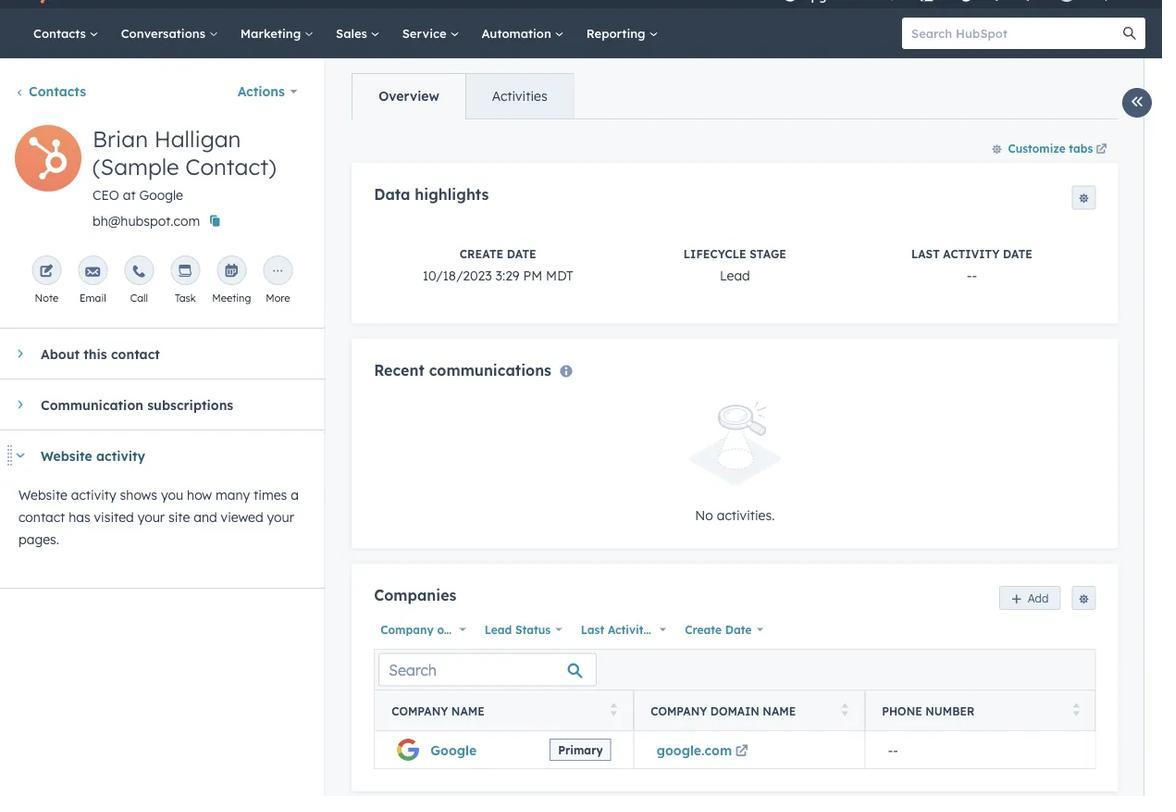 Task type: describe. For each thing, give the bounding box(es) containing it.
more
[[266, 292, 290, 305]]

lead inside lifecycle stage lead
[[720, 267, 750, 283]]

actions button
[[226, 73, 310, 110]]

pages.
[[19, 531, 59, 548]]

a
[[291, 487, 299, 503]]

communication subscriptions
[[41, 396, 233, 413]]

press to sort. image for company name
[[610, 703, 617, 716]]

email image
[[85, 265, 100, 280]]

task image
[[178, 265, 193, 280]]

search image
[[1124, 27, 1137, 40]]

contact inside website activity shows you how many times a contact has visited your site and viewed your pages.
[[19, 509, 65, 525]]

brian
[[93, 125, 148, 153]]

date inside popup button
[[653, 623, 680, 637]]

no
[[695, 507, 713, 523]]

calling icon button
[[873, 0, 904, 6]]

company for company owner
[[380, 623, 433, 637]]

marketing link
[[229, 8, 325, 58]]

activities
[[492, 88, 547, 104]]

press to sort. element for company domain name
[[842, 703, 849, 719]]

meeting
[[212, 292, 251, 305]]

activity for last activity date
[[608, 623, 650, 637]]

halligan
[[154, 125, 241, 153]]

no activities. alert
[[374, 401, 1096, 526]]

note
[[35, 292, 58, 305]]

company owner button
[[374, 618, 471, 642]]

google.com
[[657, 742, 732, 758]]

lifecycle
[[683, 247, 746, 260]]

you
[[161, 487, 183, 503]]

add
[[1028, 591, 1049, 605]]

google inside 'brian halligan (sample contact) ceo at google'
[[139, 187, 183, 203]]

note image
[[39, 265, 54, 280]]

upgrade link
[[771, 0, 865, 8]]

google link
[[430, 742, 476, 758]]

last activity date
[[581, 623, 680, 637]]

viewed
[[221, 509, 264, 525]]

last for last activity date --
[[911, 247, 940, 260]]

stage
[[750, 247, 786, 260]]

subscriptions
[[147, 396, 233, 413]]

primary
[[558, 743, 603, 757]]

(sample
[[93, 153, 179, 181]]

search button
[[1115, 18, 1146, 49]]

number
[[925, 704, 975, 718]]

hubspot link
[[22, 0, 69, 5]]

visited
[[94, 509, 134, 525]]

notifications image
[[1020, 0, 1037, 4]]

press to sort. element for company name
[[610, 703, 617, 719]]

calling icon image
[[880, 0, 897, 3]]

companies
[[374, 586, 456, 604]]

1 vertical spatial contacts link
[[15, 83, 86, 100]]

name
[[451, 704, 484, 718]]

navigation containing overview
[[351, 73, 574, 119]]

company owner
[[380, 623, 471, 637]]

company domain name
[[650, 704, 796, 718]]

last activity date button
[[574, 618, 680, 642]]

about this contact button
[[0, 329, 306, 379]]

google.com link
[[657, 742, 751, 758]]

marketplaces image
[[919, 0, 936, 4]]

date inside create date 10/18/2023 3:29 pm mdt
[[507, 247, 536, 260]]

phone number
[[882, 704, 975, 718]]

actions
[[238, 83, 285, 100]]

company name
[[391, 704, 484, 718]]

brian halligan (sample contact) ceo at google
[[93, 125, 276, 203]]

overview button
[[352, 74, 465, 118]]

1 vertical spatial contacts
[[29, 83, 86, 100]]

customize tabs
[[1008, 141, 1093, 155]]

Search search field
[[378, 653, 597, 687]]

settings image
[[989, 0, 1006, 3]]

1 horizontal spatial google
[[430, 742, 476, 758]]

tabs
[[1069, 141, 1093, 155]]

lead status
[[484, 623, 551, 637]]

conversations
[[121, 25, 209, 41]]

email
[[80, 292, 106, 305]]

caret image for communication subscriptions
[[18, 399, 23, 410]]

add button
[[999, 586, 1061, 610]]

about
[[41, 346, 80, 362]]

many
[[216, 487, 250, 503]]

activity for website activity
[[96, 447, 145, 464]]

link opens in a new window image
[[735, 745, 748, 758]]

bh@hubspot.com
[[93, 213, 200, 229]]

conversations link
[[110, 8, 229, 58]]

last activity date --
[[911, 247, 1033, 283]]

sales link
[[325, 8, 391, 58]]

service link
[[391, 8, 471, 58]]

times
[[254, 487, 287, 503]]



Task type: vqa. For each thing, say whether or not it's contained in the screenshot.


Task type: locate. For each thing, give the bounding box(es) containing it.
how
[[187, 487, 212, 503]]

reporting link
[[576, 8, 670, 58]]

contact)
[[185, 153, 276, 181]]

service
[[402, 25, 450, 41]]

1 vertical spatial last
[[581, 623, 604, 637]]

press to sort. image
[[842, 703, 849, 716]]

1 vertical spatial website
[[19, 487, 67, 503]]

date inside popup button
[[725, 623, 752, 637]]

1 vertical spatial activity
[[71, 487, 116, 503]]

website activity button
[[0, 430, 306, 480]]

0 horizontal spatial google
[[139, 187, 183, 203]]

1 vertical spatial caret image
[[18, 399, 23, 410]]

create for create date 10/18/2023 3:29 pm mdt
[[459, 247, 503, 260]]

at
[[123, 187, 136, 203]]

navigation
[[351, 73, 574, 119]]

2 vertical spatial caret image
[[15, 453, 26, 458]]

this
[[84, 346, 107, 362]]

contacts down hubspot link
[[33, 25, 90, 41]]

0 horizontal spatial activity
[[608, 623, 650, 637]]

0 vertical spatial caret image
[[18, 348, 23, 359]]

caret image
[[18, 348, 23, 359], [18, 399, 23, 410], [15, 453, 26, 458]]

activity inside website activity shows you how many times a contact has visited your site and viewed your pages.
[[71, 487, 116, 503]]

website up the pages.
[[19, 487, 67, 503]]

domain
[[710, 704, 759, 718]]

contact up the pages.
[[19, 509, 65, 525]]

create for create date
[[685, 623, 722, 637]]

activities.
[[717, 507, 775, 523]]

create up 10/18/2023 on the left of page
[[459, 247, 503, 260]]

hubspot image
[[33, 0, 56, 5]]

has
[[69, 509, 90, 525]]

lead
[[720, 267, 750, 283], [484, 623, 512, 637]]

0 horizontal spatial press to sort. image
[[610, 703, 617, 716]]

0 vertical spatial last
[[911, 247, 940, 260]]

activity for last activity date --
[[943, 247, 1000, 260]]

google up bh@hubspot.com
[[139, 187, 183, 203]]

caret image inside communication subscriptions "dropdown button"
[[18, 399, 23, 410]]

marketplaces button
[[908, 0, 947, 8]]

automation link
[[471, 8, 576, 58]]

0 vertical spatial contact
[[111, 346, 160, 362]]

-
[[967, 267, 972, 283], [972, 267, 977, 283], [888, 742, 893, 758], [893, 742, 898, 758]]

marketing
[[241, 25, 305, 41]]

1 horizontal spatial press to sort. element
[[842, 703, 849, 719]]

settings link
[[986, 0, 1009, 3]]

lead left status
[[484, 623, 512, 637]]

1 vertical spatial google
[[430, 742, 476, 758]]

menu item
[[867, 0, 871, 8]]

website activity shows you how many times a contact has visited your site and viewed your pages.
[[19, 487, 299, 548]]

caret image inside about this contact dropdown button
[[18, 348, 23, 359]]

contact inside dropdown button
[[111, 346, 160, 362]]

0 vertical spatial contacts link
[[22, 8, 110, 58]]

meeting image
[[224, 265, 239, 280]]

recent
[[374, 360, 424, 379]]

1 horizontal spatial contact
[[111, 346, 160, 362]]

phone
[[882, 704, 922, 718]]

0 vertical spatial google
[[139, 187, 183, 203]]

contact right 'this'
[[111, 346, 160, 362]]

company
[[380, 623, 433, 637], [391, 704, 448, 718], [650, 704, 707, 718]]

task
[[175, 292, 196, 305]]

website for website activity shows you how many times a contact has visited your site and viewed your pages.
[[19, 487, 67, 503]]

0 vertical spatial activity
[[96, 447, 145, 464]]

1 vertical spatial lead
[[484, 623, 512, 637]]

10/18/2023
[[422, 267, 492, 283]]

1 horizontal spatial your
[[267, 509, 294, 525]]

customize tabs link
[[983, 133, 1118, 163]]

create right last activity date at the bottom of the page
[[685, 623, 722, 637]]

last for last activity date
[[581, 623, 604, 637]]

contacts up edit popup button
[[29, 83, 86, 100]]

caret image left about on the left
[[18, 348, 23, 359]]

caret image left communication
[[18, 399, 23, 410]]

shows
[[120, 487, 157, 503]]

website down communication
[[41, 447, 92, 464]]

press to sort. element
[[610, 703, 617, 719], [842, 703, 849, 719], [1073, 703, 1080, 719]]

company down companies
[[380, 623, 433, 637]]

company up 'google.com'
[[650, 704, 707, 718]]

2 press to sort. image from the left
[[1073, 703, 1080, 716]]

caret image for about this contact
[[18, 348, 23, 359]]

2 your from the left
[[267, 509, 294, 525]]

website for website activity
[[41, 447, 92, 464]]

overview
[[378, 88, 439, 104]]

help button
[[951, 0, 982, 8]]

mdt
[[546, 267, 573, 283]]

more image
[[271, 265, 285, 280]]

1 horizontal spatial activity
[[943, 247, 1000, 260]]

activity inside last activity date --
[[943, 247, 1000, 260]]

1 press to sort. image from the left
[[610, 703, 617, 716]]

activity
[[943, 247, 1000, 260], [608, 623, 650, 637]]

1 horizontal spatial create
[[685, 623, 722, 637]]

last inside last activity date --
[[911, 247, 940, 260]]

your
[[138, 509, 165, 525], [267, 509, 294, 525]]

recent communications
[[374, 360, 551, 379]]

activity up shows
[[96, 447, 145, 464]]

company inside popup button
[[380, 623, 433, 637]]

lead down lifecycle
[[720, 267, 750, 283]]

date inside last activity date --
[[1003, 247, 1033, 260]]

name
[[763, 704, 796, 718]]

1 vertical spatial activity
[[608, 623, 650, 637]]

reporting
[[587, 25, 649, 41]]

caret image left website activity
[[15, 453, 26, 458]]

google down name
[[430, 742, 476, 758]]

website
[[41, 447, 92, 464], [19, 487, 67, 503]]

your down times
[[267, 509, 294, 525]]

pm
[[523, 267, 542, 283]]

1 vertical spatial contact
[[19, 509, 65, 525]]

lead inside popup button
[[484, 623, 512, 637]]

website inside website activity shows you how many times a contact has visited your site and viewed your pages.
[[19, 487, 67, 503]]

0 vertical spatial contacts
[[33, 25, 90, 41]]

3 press to sort. element from the left
[[1073, 703, 1080, 719]]

0 vertical spatial lead
[[720, 267, 750, 283]]

contacts link
[[22, 8, 110, 58], [15, 83, 86, 100]]

1 horizontal spatial last
[[911, 247, 940, 260]]

activities button
[[465, 74, 573, 118]]

last
[[911, 247, 940, 260], [581, 623, 604, 637]]

lead status button
[[478, 618, 567, 642]]

company left name
[[391, 704, 448, 718]]

communication subscriptions button
[[0, 380, 299, 430]]

1 horizontal spatial lead
[[720, 267, 750, 283]]

highlights
[[415, 185, 489, 204]]

owner
[[437, 623, 471, 637]]

customize
[[1008, 141, 1066, 155]]

contacts link down hubspot link
[[22, 8, 110, 58]]

company for company name
[[391, 704, 448, 718]]

0 horizontal spatial last
[[581, 623, 604, 637]]

2 press to sort. element from the left
[[842, 703, 849, 719]]

data
[[374, 185, 410, 204]]

website inside dropdown button
[[41, 447, 92, 464]]

0 vertical spatial website
[[41, 447, 92, 464]]

0 horizontal spatial your
[[138, 509, 165, 525]]

help image
[[958, 0, 975, 4]]

create inside popup button
[[685, 623, 722, 637]]

google
[[139, 187, 183, 203], [430, 742, 476, 758]]

lifecycle stage lead
[[683, 247, 786, 283]]

0 horizontal spatial contact
[[19, 509, 65, 525]]

3:29
[[495, 267, 519, 283]]

automation
[[482, 25, 555, 41]]

1 horizontal spatial press to sort. image
[[1073, 703, 1080, 716]]

create
[[459, 247, 503, 260], [685, 623, 722, 637]]

0 vertical spatial create
[[459, 247, 503, 260]]

menu
[[769, 0, 1141, 8]]

about this contact
[[41, 346, 160, 362]]

0 vertical spatial activity
[[943, 247, 1000, 260]]

--
[[888, 742, 898, 758]]

company for company domain name
[[650, 704, 707, 718]]

upgrade image
[[782, 0, 799, 4]]

create inside create date 10/18/2023 3:29 pm mdt
[[459, 247, 503, 260]]

Search HubSpot search field
[[903, 18, 1129, 49]]

1 your from the left
[[138, 509, 165, 525]]

press to sort. image
[[610, 703, 617, 716], [1073, 703, 1080, 716]]

call image
[[132, 265, 147, 280]]

create date
[[685, 623, 752, 637]]

caret image for website activity
[[15, 453, 26, 458]]

contact
[[111, 346, 160, 362], [19, 509, 65, 525]]

status
[[515, 623, 551, 637]]

1 vertical spatial create
[[685, 623, 722, 637]]

call
[[130, 292, 148, 305]]

sales
[[336, 25, 371, 41]]

0 horizontal spatial press to sort. element
[[610, 703, 617, 719]]

website activity
[[41, 447, 145, 464]]

contacts
[[33, 25, 90, 41], [29, 83, 86, 100]]

activity inside popup button
[[608, 623, 650, 637]]

link opens in a new window image
[[735, 745, 748, 758]]

your down shows
[[138, 509, 165, 525]]

0 horizontal spatial create
[[459, 247, 503, 260]]

create date button
[[678, 618, 768, 642]]

press to sort. image for phone number
[[1073, 703, 1080, 716]]

0 horizontal spatial lead
[[484, 623, 512, 637]]

communications
[[429, 360, 551, 379]]

contacts link up edit popup button
[[15, 83, 86, 100]]

no activities.
[[695, 507, 775, 523]]

activity inside dropdown button
[[96, 447, 145, 464]]

caret image inside website activity dropdown button
[[15, 453, 26, 458]]

press to sort. element for phone number
[[1073, 703, 1080, 719]]

activity up has
[[71, 487, 116, 503]]

and
[[194, 509, 217, 525]]

data highlights
[[374, 185, 489, 204]]

2 horizontal spatial press to sort. element
[[1073, 703, 1080, 719]]

1 press to sort. element from the left
[[610, 703, 617, 719]]

edit button
[[15, 125, 81, 198]]

last inside last activity date popup button
[[581, 623, 604, 637]]

activity for website activity shows you how many times a contact has visited your site and viewed your pages.
[[71, 487, 116, 503]]



